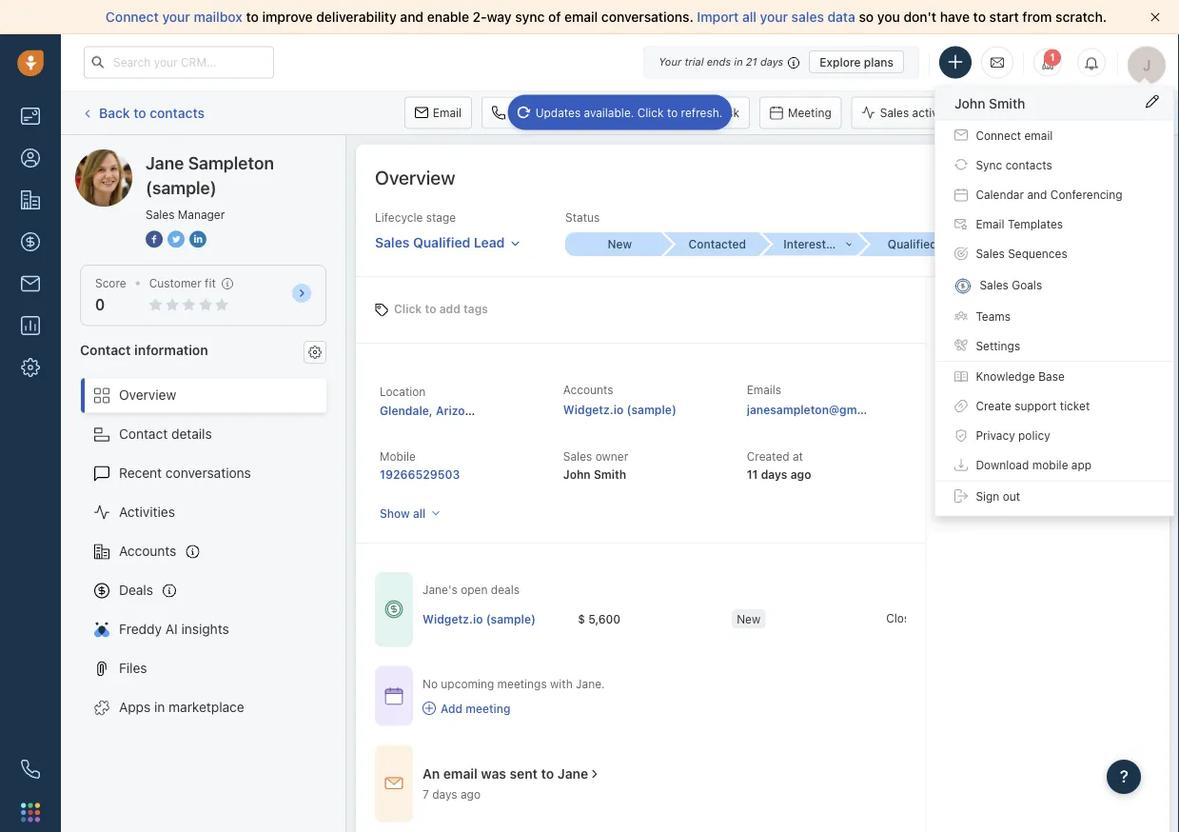 Task type: vqa. For each thing, say whether or not it's contained in the screenshot.
11:00
no



Task type: locate. For each thing, give the bounding box(es) containing it.
at
[[793, 450, 803, 463]]

email right 'of'
[[565, 9, 598, 25]]

your trial ends in 21 days
[[659, 56, 784, 68]]

click left add on the left of page
[[394, 302, 422, 316]]

widgetz.io up the owner
[[563, 403, 624, 416]]

(sample) down deals
[[486, 611, 536, 625]]

created
[[747, 450, 790, 463]]

1 horizontal spatial john
[[955, 95, 986, 111]]

widgetz.io (sample) link up the owner
[[563, 403, 677, 416]]

mobile
[[380, 450, 416, 463]]

1 vertical spatial in
[[926, 611, 936, 624]]

accounts widgetz.io (sample)
[[563, 383, 677, 416]]

contacts inside john smith menu
[[1006, 158, 1053, 171]]

0 horizontal spatial smith
[[594, 468, 627, 481]]

1 horizontal spatial connect
[[976, 129, 1022, 142]]

location glendale, arizona, usa
[[380, 385, 510, 417]]

svg image left download
[[955, 459, 968, 472]]

scratch.
[[1056, 9, 1107, 25]]

import all your sales data link
[[697, 9, 859, 25]]

1 vertical spatial overview
[[119, 387, 176, 403]]

email for email templates
[[976, 217, 1005, 231]]

all right import
[[743, 9, 757, 25]]

call button
[[482, 97, 540, 129]]

sign out link
[[936, 481, 1174, 511]]

facebook circled image
[[146, 228, 163, 249]]

email inside button
[[433, 106, 462, 119]]

1 horizontal spatial and
[[1028, 188, 1048, 201]]

ticket
[[1060, 399, 1090, 413]]

jane sampleton (sample)
[[113, 149, 270, 165], [146, 152, 274, 198]]

1 horizontal spatial add
[[1027, 106, 1049, 119]]

2 svg image from the top
[[955, 247, 968, 260]]

overview
[[1093, 170, 1141, 184]]

2 horizontal spatial in
[[926, 611, 936, 624]]

email image
[[991, 55, 1004, 70]]

container_wx8msf4aqz5i3rn1 image right sent
[[589, 768, 602, 781]]

in inside row
[[926, 611, 936, 624]]

in left jan
[[926, 611, 936, 624]]

widgetz.io inside widgetz.io (sample) link
[[423, 611, 483, 625]]

email inside john smith menu
[[1025, 129, 1053, 142]]

jane
[[113, 149, 143, 165], [146, 152, 184, 173], [558, 766, 589, 782]]

0 horizontal spatial widgetz.io (sample) link
[[423, 610, 536, 626]]

deal
[[1052, 106, 1075, 119]]

container_wx8msf4aqz5i3rn1 image down no
[[423, 702, 436, 715]]

details
[[171, 426, 212, 442]]

your left sales
[[760, 9, 788, 25]]

0 horizontal spatial in
[[154, 699, 165, 715]]

contact down 0 button
[[80, 342, 131, 357]]

1 vertical spatial days
[[761, 468, 788, 481]]

7 svg image from the top
[[955, 429, 968, 442]]

customer fit
[[149, 277, 216, 290]]

svg image inside 'privacy policy' link
[[955, 429, 968, 442]]

customize
[[1033, 170, 1089, 184]]

of
[[548, 9, 561, 25]]

janesampleton@gmail.com
[[747, 403, 898, 416]]

0 horizontal spatial john
[[563, 468, 591, 481]]

negotiation / lost
[[979, 238, 1076, 251]]

email for an email was sent to jane
[[443, 766, 478, 782]]

accounts for accounts widgetz.io (sample)
[[563, 383, 614, 397]]

svg image for download mobile app
[[955, 459, 968, 472]]

svg image inside email templates link
[[955, 217, 968, 231]]

to right mailbox
[[246, 9, 259, 25]]

svg image for sync contacts
[[955, 158, 968, 171]]

0 vertical spatial smith
[[989, 95, 1026, 111]]

1 horizontal spatial in
[[734, 56, 743, 68]]

0 vertical spatial contacts
[[150, 105, 205, 120]]

john up connect email
[[955, 95, 986, 111]]

settings
[[976, 339, 1021, 352]]

jane down back to contacts
[[146, 152, 184, 173]]

your
[[162, 9, 190, 25], [760, 9, 788, 25]]

email inside john smith menu
[[976, 217, 1005, 231]]

templates
[[1008, 217, 1063, 231]]

widgetz.io (sample) link down open
[[423, 610, 536, 626]]

days right 21
[[761, 56, 784, 68]]

0 vertical spatial email
[[433, 106, 462, 119]]

ago down an email was sent to jane
[[461, 788, 481, 801]]

widgetz.io down jane's
[[423, 611, 483, 625]]

sales for sales sequences
[[976, 247, 1005, 260]]

start
[[990, 9, 1019, 25]]

connect for connect email
[[976, 129, 1022, 142]]

accounts
[[563, 383, 614, 397], [119, 543, 176, 559]]

sales
[[880, 106, 909, 119], [146, 208, 175, 221], [375, 234, 410, 250], [976, 247, 1005, 260], [980, 279, 1009, 292], [563, 450, 592, 463]]

sync contacts
[[976, 158, 1053, 171]]

svg image inside download mobile app link
[[955, 459, 968, 472]]

jane right sent
[[558, 766, 589, 782]]

1 svg image from the top
[[955, 158, 968, 171]]

1 vertical spatial accounts
[[119, 543, 176, 559]]

1 vertical spatial and
[[1028, 188, 1048, 201]]

mailbox
[[194, 9, 243, 25]]

0 vertical spatial ago
[[791, 468, 812, 481]]

sales manager
[[146, 208, 225, 221]]

privacy
[[976, 429, 1015, 442]]

8 svg image from the top
[[955, 489, 968, 503]]

1 vertical spatial email
[[976, 217, 1005, 231]]

row
[[423, 599, 1041, 638]]

connect inside john smith menu
[[976, 129, 1022, 142]]

contact for contact details
[[119, 426, 168, 442]]

1 horizontal spatial email
[[565, 9, 598, 25]]

1 horizontal spatial widgetz.io (sample) link
[[563, 403, 677, 416]]

svg image inside settings link
[[955, 339, 968, 352]]

days down created
[[761, 468, 788, 481]]

calendar and conferencing link
[[936, 180, 1174, 209]]

2 horizontal spatial container_wx8msf4aqz5i3rn1 image
[[589, 768, 602, 781]]

0 vertical spatial click
[[638, 106, 664, 119]]

1 horizontal spatial contacts
[[1006, 158, 1053, 171]]

and down customize on the top right of page
[[1028, 188, 1048, 201]]

email down add deal
[[1025, 129, 1053, 142]]

2 vertical spatial email
[[443, 766, 478, 782]]

contacts down connect email
[[1006, 158, 1053, 171]]

0 horizontal spatial contacts
[[150, 105, 205, 120]]

svg image left create
[[955, 399, 968, 413]]

0 horizontal spatial email
[[443, 766, 478, 782]]

0 horizontal spatial connect
[[106, 9, 159, 25]]

interested
[[784, 238, 840, 251]]

svg image for settings
[[955, 339, 968, 352]]

in right "apps"
[[154, 699, 165, 715]]

was
[[481, 766, 506, 782]]

app
[[1072, 459, 1092, 472]]

svg image inside knowledge base link
[[955, 370, 968, 383]]

recent conversations
[[119, 465, 251, 481]]

email up the '7 days ago'
[[443, 766, 478, 782]]

1 vertical spatial email
[[1025, 129, 1053, 142]]

svg image inside "calendar and conferencing" 'link'
[[955, 188, 968, 201]]

jane down back
[[113, 149, 143, 165]]

1 horizontal spatial smith
[[989, 95, 1026, 111]]

in left 21
[[734, 56, 743, 68]]

0 vertical spatial contact
[[80, 342, 131, 357]]

1 vertical spatial click
[[394, 302, 422, 316]]

apps
[[119, 699, 151, 715]]

sales left activities
[[880, 106, 909, 119]]

freddy
[[119, 621, 162, 637]]

2 vertical spatial in
[[154, 699, 165, 715]]

sales up teams
[[980, 279, 1009, 292]]

sales for sales qualified lead
[[375, 234, 410, 250]]

0 horizontal spatial add
[[441, 702, 463, 715]]

ai
[[165, 621, 178, 637]]

(sample) up manager
[[216, 149, 270, 165]]

container_wx8msf4aqz5i3rn1 image
[[385, 600, 404, 619], [385, 686, 404, 705]]

svg image inside sales sequences link
[[955, 247, 968, 260]]

freddy ai insights
[[119, 621, 229, 637]]

5 svg image from the top
[[955, 459, 968, 472]]

add inside button
[[1027, 106, 1049, 119]]

1 vertical spatial new
[[737, 611, 761, 625]]

connect up search your crm... text box
[[106, 9, 159, 25]]

0 vertical spatial and
[[400, 9, 424, 25]]

days inside the created at 11 days ago
[[761, 468, 788, 481]]

your
[[659, 56, 682, 68]]

2 container_wx8msf4aqz5i3rn1 image from the top
[[385, 686, 404, 705]]

meeting
[[466, 702, 511, 715]]

svg image left sync
[[955, 158, 968, 171]]

policy
[[1019, 429, 1051, 442]]

4 svg image from the top
[[955, 339, 968, 352]]

svg image left calendar
[[955, 188, 968, 201]]

1 horizontal spatial email
[[976, 217, 1005, 231]]

1 horizontal spatial accounts
[[563, 383, 614, 397]]

0 vertical spatial connect
[[106, 9, 159, 25]]

1 your from the left
[[162, 9, 190, 25]]

0 vertical spatial all
[[743, 9, 757, 25]]

svg image left teams
[[955, 309, 968, 323]]

sales up sales goals on the top right of page
[[976, 247, 1005, 260]]

svg image left 'knowledge'
[[955, 370, 968, 383]]

score 0
[[95, 277, 126, 314]]

1 vertical spatial john
[[563, 468, 591, 481]]

2 svg image from the top
[[955, 188, 968, 201]]

all
[[743, 9, 757, 25], [413, 507, 426, 520]]

sales goals link
[[936, 269, 1174, 301]]

0 horizontal spatial overview
[[119, 387, 176, 403]]

add for add meeting
[[441, 702, 463, 715]]

3 svg image from the top
[[955, 278, 972, 295]]

2 your from the left
[[760, 9, 788, 25]]

svg image
[[955, 129, 968, 142], [955, 188, 968, 201], [955, 217, 968, 231], [955, 339, 968, 352], [955, 459, 968, 472]]

0 horizontal spatial email
[[433, 106, 462, 119]]

email for email
[[433, 106, 462, 119]]

mobile 19266529503
[[380, 450, 460, 481]]

sales left the owner
[[563, 450, 592, 463]]

1 vertical spatial contact
[[119, 426, 168, 442]]

tags
[[464, 302, 488, 316]]

connect your mailbox link
[[106, 9, 246, 25]]

smith inside sales owner john smith
[[594, 468, 627, 481]]

6 svg image from the top
[[955, 399, 968, 413]]

0 horizontal spatial accounts
[[119, 543, 176, 559]]

(sample) up the owner
[[627, 403, 677, 416]]

sampleton down back to contacts
[[146, 149, 212, 165]]

sales
[[792, 9, 824, 25]]

connect email link
[[936, 120, 1174, 150]]

svg image
[[955, 158, 968, 171], [955, 247, 968, 260], [955, 278, 972, 295], [955, 309, 968, 323], [955, 370, 968, 383], [955, 399, 968, 413], [955, 429, 968, 442], [955, 489, 968, 503]]

your left mailbox
[[162, 9, 190, 25]]

overview up lifecycle stage
[[375, 166, 455, 188]]

sales for sales activities
[[880, 106, 909, 119]]

1 vertical spatial widgetz.io (sample) link
[[423, 610, 536, 626]]

and left enable
[[400, 9, 424, 25]]

container_wx8msf4aqz5i3rn1 image left 7 at the bottom left
[[385, 774, 404, 793]]

show
[[380, 507, 410, 520]]

connect up sync
[[976, 129, 1022, 142]]

0 vertical spatial add
[[1027, 106, 1049, 119]]

sync contacts link
[[936, 150, 1174, 180]]

1 horizontal spatial click
[[638, 106, 664, 119]]

back
[[99, 105, 130, 120]]

smith
[[989, 95, 1026, 111], [594, 468, 627, 481]]

ago inside the created at 11 days ago
[[791, 468, 812, 481]]

phone element
[[11, 750, 50, 788]]

19266529503
[[380, 468, 460, 481]]

meeting
[[788, 106, 832, 119]]

sales down lifecycle
[[375, 234, 410, 250]]

0 vertical spatial container_wx8msf4aqz5i3rn1 image
[[385, 600, 404, 619]]

sampleton up manager
[[188, 152, 274, 173]]

smith down the owner
[[594, 468, 627, 481]]

1 svg image from the top
[[955, 129, 968, 142]]

container_wx8msf4aqz5i3rn1 image
[[423, 702, 436, 715], [589, 768, 602, 781], [385, 774, 404, 793]]

svg image inside connect email link
[[955, 129, 968, 142]]

john inside sales owner john smith
[[563, 468, 591, 481]]

email up negotiation
[[976, 217, 1005, 231]]

shade default image
[[1146, 95, 1160, 108]]

add down upcoming
[[441, 702, 463, 715]]

svg image left privacy
[[955, 429, 968, 442]]

accounts down 'activities'
[[119, 543, 176, 559]]

smith up connect email
[[989, 95, 1026, 111]]

add left deal
[[1027, 106, 1049, 119]]

svg image for sales sequences
[[955, 247, 968, 260]]

sales up facebook circled icon
[[146, 208, 175, 221]]

contact up recent
[[119, 426, 168, 442]]

1 horizontal spatial ago
[[791, 468, 812, 481]]

email templates link
[[936, 209, 1174, 239]]

sales qualified lead link
[[375, 226, 521, 253]]

/
[[1046, 238, 1050, 251]]

0 vertical spatial days
[[761, 56, 784, 68]]

2 horizontal spatial email
[[1025, 129, 1053, 142]]

contacted
[[689, 238, 746, 251]]

0 horizontal spatial widgetz.io
[[423, 611, 483, 625]]

sales sequences
[[976, 247, 1068, 260]]

4 svg image from the top
[[955, 309, 968, 323]]

1 horizontal spatial container_wx8msf4aqz5i3rn1 image
[[423, 702, 436, 715]]

with
[[550, 677, 573, 690]]

svg image inside sync contacts link
[[955, 158, 968, 171]]

svg image down activities
[[955, 129, 968, 142]]

overview up contact details
[[119, 387, 176, 403]]

john
[[955, 95, 986, 111], [563, 468, 591, 481]]

1 vertical spatial connect
[[976, 129, 1022, 142]]

0 horizontal spatial and
[[400, 9, 424, 25]]

1 horizontal spatial all
[[743, 9, 757, 25]]

5 svg image from the top
[[955, 370, 968, 383]]

1 horizontal spatial overview
[[375, 166, 455, 188]]

svg image inside create support ticket link
[[955, 399, 968, 413]]

to right sent
[[541, 766, 554, 782]]

0 horizontal spatial click
[[394, 302, 422, 316]]

1 vertical spatial container_wx8msf4aqz5i3rn1 image
[[385, 686, 404, 705]]

1 horizontal spatial widgetz.io
[[563, 403, 624, 416]]

activities
[[119, 504, 175, 520]]

ago down at on the bottom of the page
[[791, 468, 812, 481]]

jane sampleton (sample) up manager
[[146, 152, 274, 198]]

svg image left sign
[[955, 489, 968, 503]]

days right 7 at the bottom left
[[432, 788, 458, 801]]

email left "call" link
[[433, 106, 462, 119]]

7 days ago
[[423, 788, 481, 801]]

stage
[[426, 211, 456, 224]]

accounts up the owner
[[563, 383, 614, 397]]

svg image left sales goals on the top right of page
[[955, 278, 972, 295]]

customize overview
[[1033, 170, 1141, 184]]

svg image inside sign out link
[[955, 489, 968, 503]]

add for add deal
[[1027, 106, 1049, 119]]

updates
[[536, 106, 581, 119]]

svg image for email templates
[[955, 217, 968, 231]]

contacts down search your crm... text box
[[150, 105, 205, 120]]

sent
[[510, 766, 538, 782]]

1 vertical spatial smith
[[594, 468, 627, 481]]

jane's open deals
[[423, 583, 520, 597]]

container_wx8msf4aqz5i3rn1 image left the widgetz.io (sample)
[[385, 600, 404, 619]]

1 vertical spatial widgetz.io
[[423, 611, 483, 625]]

john smith menu
[[935, 86, 1175, 516]]

glendale,
[[380, 404, 433, 417]]

container_wx8msf4aqz5i3rn1 image left no
[[385, 686, 404, 705]]

john down accounts widgetz.io (sample)
[[563, 468, 591, 481]]

explore plans link
[[809, 50, 904, 73]]

0 horizontal spatial all
[[413, 507, 426, 520]]

0 vertical spatial accounts
[[563, 383, 614, 397]]

calendar and conferencing
[[976, 188, 1123, 201]]

svg image left settings
[[955, 339, 968, 352]]

to
[[246, 9, 259, 25], [974, 9, 986, 25], [134, 105, 146, 120], [667, 106, 678, 119], [425, 302, 436, 316], [541, 766, 554, 782]]

an email was sent to jane
[[423, 766, 589, 782]]

3 svg image from the top
[[955, 217, 968, 231]]

1 container_wx8msf4aqz5i3rn1 image from the top
[[385, 600, 404, 619]]

1 vertical spatial ago
[[461, 788, 481, 801]]

interested button
[[761, 233, 858, 256]]

1 horizontal spatial your
[[760, 9, 788, 25]]

click right sms
[[638, 106, 664, 119]]

1 vertical spatial contacts
[[1006, 158, 1053, 171]]

0 horizontal spatial your
[[162, 9, 190, 25]]

svg image up qualified link
[[955, 217, 968, 231]]

2 horizontal spatial jane
[[558, 766, 589, 782]]

0 vertical spatial john
[[955, 95, 986, 111]]

0 vertical spatial widgetz.io
[[563, 403, 624, 416]]

accounts inside accounts widgetz.io (sample)
[[563, 383, 614, 397]]

0 vertical spatial widgetz.io (sample) link
[[563, 403, 677, 416]]

svg image inside sales goals link
[[955, 278, 972, 295]]

in for closes in jan
[[926, 611, 936, 624]]

sync
[[515, 9, 545, 25]]

11
[[747, 468, 758, 481]]

svg image left negotiation
[[955, 247, 968, 260]]

all right show
[[413, 507, 426, 520]]

0 vertical spatial new
[[608, 238, 632, 251]]

1 vertical spatial add
[[441, 702, 463, 715]]



Task type: describe. For each thing, give the bounding box(es) containing it.
jane's
[[423, 583, 458, 597]]

$
[[578, 611, 585, 625]]

0 horizontal spatial jane
[[113, 149, 143, 165]]

2 vertical spatial days
[[432, 788, 458, 801]]

apps in marketplace
[[119, 699, 244, 715]]

0 vertical spatial email
[[565, 9, 598, 25]]

an
[[423, 766, 440, 782]]

task button
[[686, 97, 750, 129]]

contact for contact information
[[80, 342, 131, 357]]

call link
[[482, 97, 540, 129]]

contact details
[[119, 426, 212, 442]]

back to contacts link
[[80, 98, 206, 128]]

0 horizontal spatial ago
[[461, 788, 481, 801]]

contact information
[[80, 342, 208, 357]]

sync
[[976, 158, 1003, 171]]

sms
[[611, 106, 635, 119]]

container_wx8msf4aqz5i3rn1 image for jane's open deals
[[385, 600, 404, 619]]

sales for sales manager
[[146, 208, 175, 221]]

accounts for accounts
[[119, 543, 176, 559]]

(sample) up sales manager
[[146, 177, 217, 198]]

new link
[[565, 232, 663, 256]]

qualified link
[[858, 232, 956, 256]]

files
[[119, 660, 147, 676]]

0 horizontal spatial qualified
[[413, 234, 471, 250]]

teams link
[[936, 301, 1174, 331]]

19266529503 link
[[380, 468, 460, 481]]

deals
[[119, 582, 153, 598]]

jane sampleton (sample) up sales manager
[[113, 149, 270, 165]]

0 button
[[95, 296, 105, 314]]

smith inside menu
[[989, 95, 1026, 111]]

updates available. click to refresh. link
[[508, 95, 732, 130]]

base
[[1039, 370, 1065, 383]]

customize overview button
[[1004, 164, 1151, 190]]

sales for sales goals
[[980, 279, 1009, 292]]

1 horizontal spatial new
[[737, 611, 761, 625]]

updates available. click to refresh.
[[536, 106, 723, 119]]

to left start
[[974, 9, 986, 25]]

calendar
[[976, 188, 1024, 201]]

conversations
[[166, 465, 251, 481]]

and inside 'link'
[[1028, 188, 1048, 201]]

sales activities
[[880, 106, 961, 119]]

svg image for sign out
[[955, 489, 968, 503]]

0 horizontal spatial new
[[608, 238, 632, 251]]

1 vertical spatial all
[[413, 507, 426, 520]]

0 horizontal spatial container_wx8msf4aqz5i3rn1 image
[[385, 774, 404, 793]]

goals
[[1012, 279, 1043, 292]]

sales qualified lead
[[375, 234, 505, 250]]

phone image
[[21, 760, 40, 779]]

0
[[95, 296, 105, 314]]

customer
[[149, 277, 202, 290]]

in for apps in marketplace
[[154, 699, 165, 715]]

upcoming
[[441, 677, 494, 690]]

svg image for calendar and conferencing
[[955, 188, 968, 201]]

out
[[1003, 489, 1021, 503]]

0 vertical spatial in
[[734, 56, 743, 68]]

mng settings image
[[308, 345, 322, 359]]

1
[[1050, 51, 1056, 63]]

fit
[[205, 277, 216, 290]]

widgetz.io (sample) link inside row
[[423, 610, 536, 626]]

mobile
[[1033, 459, 1069, 472]]

freshworks switcher image
[[21, 803, 40, 822]]

negotiation / lost button
[[956, 233, 1076, 256]]

email button
[[404, 97, 472, 129]]

7
[[423, 788, 429, 801]]

interested link
[[761, 233, 858, 256]]

conferencing
[[1051, 188, 1123, 201]]

knowledge base link
[[936, 362, 1174, 391]]

linkedin circled image
[[189, 228, 207, 249]]

email for connect email
[[1025, 129, 1053, 142]]

click to add tags
[[394, 302, 488, 316]]

connect your mailbox to improve deliverability and enable 2-way sync of email conversations. import all your sales data so you don't have to start from scratch.
[[106, 9, 1107, 25]]

connect email
[[976, 129, 1053, 142]]

sales goals
[[980, 279, 1043, 292]]

meetings
[[498, 677, 547, 690]]

created at 11 days ago
[[747, 450, 812, 481]]

Search your CRM... text field
[[84, 46, 274, 79]]

container_wx8msf4aqz5i3rn1 image inside add meeting link
[[423, 702, 436, 715]]

sales inside sales owner john smith
[[563, 450, 592, 463]]

(sample) inside accounts widgetz.io (sample)
[[627, 403, 677, 416]]

svg image for create support ticket
[[955, 399, 968, 413]]

have
[[940, 9, 970, 25]]

activities
[[913, 106, 961, 119]]

emails janesampleton@gmail.com
[[747, 383, 898, 416]]

john inside john smith menu
[[955, 95, 986, 111]]

row containing closes in jan
[[423, 599, 1041, 638]]

insights
[[181, 621, 229, 637]]

sms button
[[582, 97, 645, 129]]

svg image for knowledge base
[[955, 370, 968, 383]]

add
[[440, 302, 461, 316]]

create support ticket
[[976, 399, 1090, 413]]

to left add on the left of page
[[425, 302, 436, 316]]

svg image for connect email
[[955, 129, 968, 142]]

sales sequences link
[[936, 239, 1174, 269]]

svg image inside teams link
[[955, 309, 968, 323]]

twitter circled image
[[168, 228, 185, 249]]

no
[[423, 677, 438, 690]]

privacy policy link
[[936, 421, 1174, 451]]

arizona,
[[436, 404, 482, 417]]

teams
[[976, 309, 1011, 323]]

emails
[[747, 383, 782, 397]]

negotiation
[[979, 238, 1043, 251]]

closes
[[887, 611, 923, 624]]

don't
[[904, 9, 937, 25]]

(sample) inside row
[[486, 611, 536, 625]]

back to contacts
[[99, 105, 205, 120]]

lead
[[474, 234, 505, 250]]

svg image for privacy policy
[[955, 429, 968, 442]]

widgetz.io inside accounts widgetz.io (sample)
[[563, 403, 624, 416]]

open
[[461, 583, 488, 597]]

score
[[95, 277, 126, 290]]

1 horizontal spatial jane
[[146, 152, 184, 173]]

explore plans
[[820, 55, 894, 69]]

enable
[[427, 9, 469, 25]]

john smith
[[955, 95, 1026, 111]]

knowledge base
[[976, 370, 1065, 383]]

container_wx8msf4aqz5i3rn1 image for no upcoming meetings with jane.
[[385, 686, 404, 705]]

connect for connect your mailbox to improve deliverability and enable 2-way sync of email conversations. import all your sales data so you don't have to start from scratch.
[[106, 9, 159, 25]]

add meeting
[[441, 702, 511, 715]]

sequences
[[1008, 247, 1068, 260]]

to right back
[[134, 105, 146, 120]]

negotiation / lost link
[[956, 233, 1076, 256]]

1 horizontal spatial qualified
[[888, 238, 937, 251]]

lifecycle
[[375, 211, 423, 224]]

create support ticket link
[[936, 391, 1174, 421]]

to left refresh.
[[667, 106, 678, 119]]

0 vertical spatial overview
[[375, 166, 455, 188]]

from
[[1023, 9, 1052, 25]]

close image
[[1151, 12, 1160, 22]]



